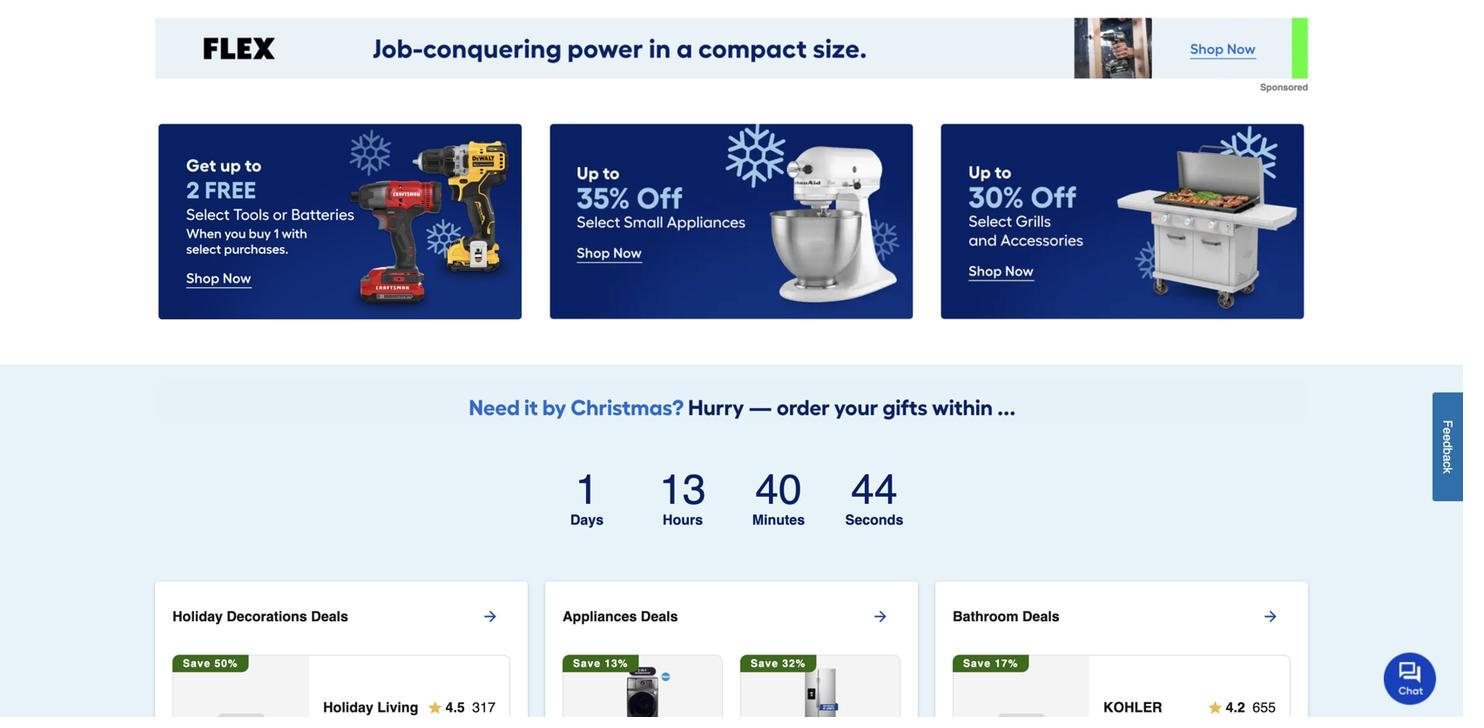 Task type: vqa. For each thing, say whether or not it's contained in the screenshot.
5th week from the right
no



Task type: describe. For each thing, give the bounding box(es) containing it.
need it by christmas? hurry. order your gifts within. image
[[155, 379, 1308, 422]]

4.5 317
[[446, 700, 496, 716]]

appliances deals link
[[563, 596, 918, 638]]

40 minutes
[[752, 466, 805, 528]]

holiday for holiday living
[[323, 700, 374, 716]]

b
[[1441, 448, 1455, 455]]

rating filled image for 4.5
[[428, 701, 442, 715]]

f
[[1441, 420, 1455, 428]]

317
[[472, 700, 496, 716]]

1 e from the top
[[1441, 428, 1455, 435]]

4.2
[[1226, 700, 1246, 716]]

a
[[1441, 455, 1455, 462]]

17%
[[995, 658, 1019, 670]]

save 13% link
[[563, 655, 722, 718]]

32%
[[783, 658, 806, 670]]

save 17%
[[963, 658, 1019, 670]]

44 seconds
[[846, 466, 904, 528]]

1 days
[[570, 466, 604, 528]]

save 50%
[[183, 658, 238, 670]]

chat invite button image
[[1384, 653, 1437, 706]]

44
[[851, 466, 898, 514]]

seconds
[[846, 512, 904, 528]]

4.2 655
[[1226, 700, 1276, 716]]

save 32% link
[[740, 655, 900, 718]]

deals for appliances deals
[[641, 609, 678, 625]]

save 32%
[[751, 658, 806, 670]]

c
[[1441, 462, 1455, 468]]

days
[[570, 512, 604, 528]]

40
[[756, 466, 802, 514]]

deals for bathroom deals
[[1023, 609, 1060, 625]]

bathroom
[[953, 609, 1019, 625]]

arrow right image for bathroom deals
[[1262, 608, 1280, 626]]

50%
[[215, 658, 238, 670]]

living
[[377, 700, 418, 716]]

d
[[1441, 441, 1455, 448]]

1
[[575, 466, 599, 514]]

bathroom deals link
[[953, 596, 1308, 638]]

appliances image for save 32%
[[788, 667, 853, 718]]

13
[[660, 466, 706, 514]]

up to 30 percent off select grills and accessories. image
[[941, 124, 1305, 320]]

save for save 13%
[[573, 658, 601, 670]]



Task type: locate. For each thing, give the bounding box(es) containing it.
minutes
[[752, 512, 805, 528]]

1 rating filled image from the left
[[428, 701, 442, 715]]

save
[[183, 658, 211, 670], [573, 658, 601, 670], [751, 658, 779, 670], [963, 658, 991, 670]]

up to 35 percent off select small appliances. image
[[550, 124, 913, 320]]

save left 32%
[[751, 658, 779, 670]]

2 appliances image from the left
[[788, 667, 853, 718]]

1 vertical spatial holiday
[[323, 700, 374, 716]]

save left 17%
[[963, 658, 991, 670]]

kohler
[[1104, 700, 1163, 716]]

appliances deals
[[563, 609, 678, 625]]

holiday for holiday decorations deals
[[172, 609, 223, 625]]

rating filled image
[[428, 701, 442, 715], [1209, 701, 1223, 715]]

save for save 32%
[[751, 658, 779, 670]]

0 horizontal spatial deals
[[311, 609, 348, 625]]

2 e from the top
[[1441, 435, 1455, 441]]

deals right the "decorations"
[[311, 609, 348, 625]]

arrow right image
[[482, 608, 499, 626]]

f e e d b a c k button
[[1433, 393, 1463, 502]]

0 horizontal spatial rating filled image
[[428, 701, 442, 715]]

f e e d b a c k
[[1441, 420, 1455, 474]]

decorations
[[227, 609, 307, 625]]

4 save from the left
[[963, 658, 991, 670]]

1 save from the left
[[183, 658, 211, 670]]

timer
[[537, 466, 927, 537]]

rating filled image left 4.5
[[428, 701, 442, 715]]

1 horizontal spatial holiday
[[323, 700, 374, 716]]

holiday living
[[323, 700, 418, 716]]

deals right appliances
[[641, 609, 678, 625]]

rating filled image left 4.2
[[1209, 701, 1223, 715]]

13%
[[605, 658, 628, 670]]

0 vertical spatial holiday
[[172, 609, 223, 625]]

0 horizontal spatial appliances image
[[611, 667, 675, 718]]

1 horizontal spatial appliances image
[[788, 667, 853, 718]]

arrow right image inside the appliances deals link
[[872, 608, 889, 626]]

0 horizontal spatial arrow right image
[[872, 608, 889, 626]]

save 13%
[[573, 658, 628, 670]]

1 arrow right image from the left
[[872, 608, 889, 626]]

arrow right image
[[872, 608, 889, 626], [1262, 608, 1280, 626]]

save for save 50%
[[183, 658, 211, 670]]

appliances image inside save 13% link
[[611, 667, 675, 718]]

holiday left living
[[323, 700, 374, 716]]

e up "d"
[[1441, 428, 1455, 435]]

e up b
[[1441, 435, 1455, 441]]

appliances image for save 13%
[[611, 667, 675, 718]]

13 hours
[[660, 466, 706, 528]]

appliances image inside the save 32% link
[[788, 667, 853, 718]]

advertisement region
[[155, 18, 1308, 93]]

3 deals from the left
[[1023, 609, 1060, 625]]

1 appliances image from the left
[[611, 667, 675, 718]]

holiday
[[172, 609, 223, 625], [323, 700, 374, 716]]

2 arrow right image from the left
[[1262, 608, 1280, 626]]

deals
[[311, 609, 348, 625], [641, 609, 678, 625], [1023, 609, 1060, 625]]

1 horizontal spatial arrow right image
[[1262, 608, 1280, 626]]

save left 13%
[[573, 658, 601, 670]]

save left 50%
[[183, 658, 211, 670]]

e
[[1441, 428, 1455, 435], [1441, 435, 1455, 441]]

1 deals from the left
[[311, 609, 348, 625]]

2 deals from the left
[[641, 609, 678, 625]]

bathroom deals
[[953, 609, 1060, 625]]

2 horizontal spatial deals
[[1023, 609, 1060, 625]]

2 rating filled image from the left
[[1209, 701, 1223, 715]]

holiday up save 50%
[[172, 609, 223, 625]]

holiday inside holiday decorations deals link
[[172, 609, 223, 625]]

holiday decorations deals
[[172, 609, 348, 625]]

save for save 17%
[[963, 658, 991, 670]]

655
[[1253, 700, 1276, 716]]

2 save from the left
[[573, 658, 601, 670]]

3 save from the left
[[751, 658, 779, 670]]

1 horizontal spatial deals
[[641, 609, 678, 625]]

holiday decorations deals link
[[172, 596, 528, 638]]

k
[[1441, 468, 1455, 474]]

4.5
[[446, 700, 465, 716]]

0 horizontal spatial holiday
[[172, 609, 223, 625]]

hours
[[663, 512, 703, 528]]

get up to 2 free select tools or batteries when you buy 1 with select purchases. image
[[159, 124, 522, 319]]

appliances
[[563, 609, 637, 625]]

appliances image
[[611, 667, 675, 718], [788, 667, 853, 718]]

timer containing 1
[[537, 466, 927, 537]]

arrow right image for appliances deals
[[872, 608, 889, 626]]

1 horizontal spatial rating filled image
[[1209, 701, 1223, 715]]

deals right bathroom
[[1023, 609, 1060, 625]]

arrow right image inside the bathroom deals link
[[1262, 608, 1280, 626]]

rating filled image for 4.2
[[1209, 701, 1223, 715]]



